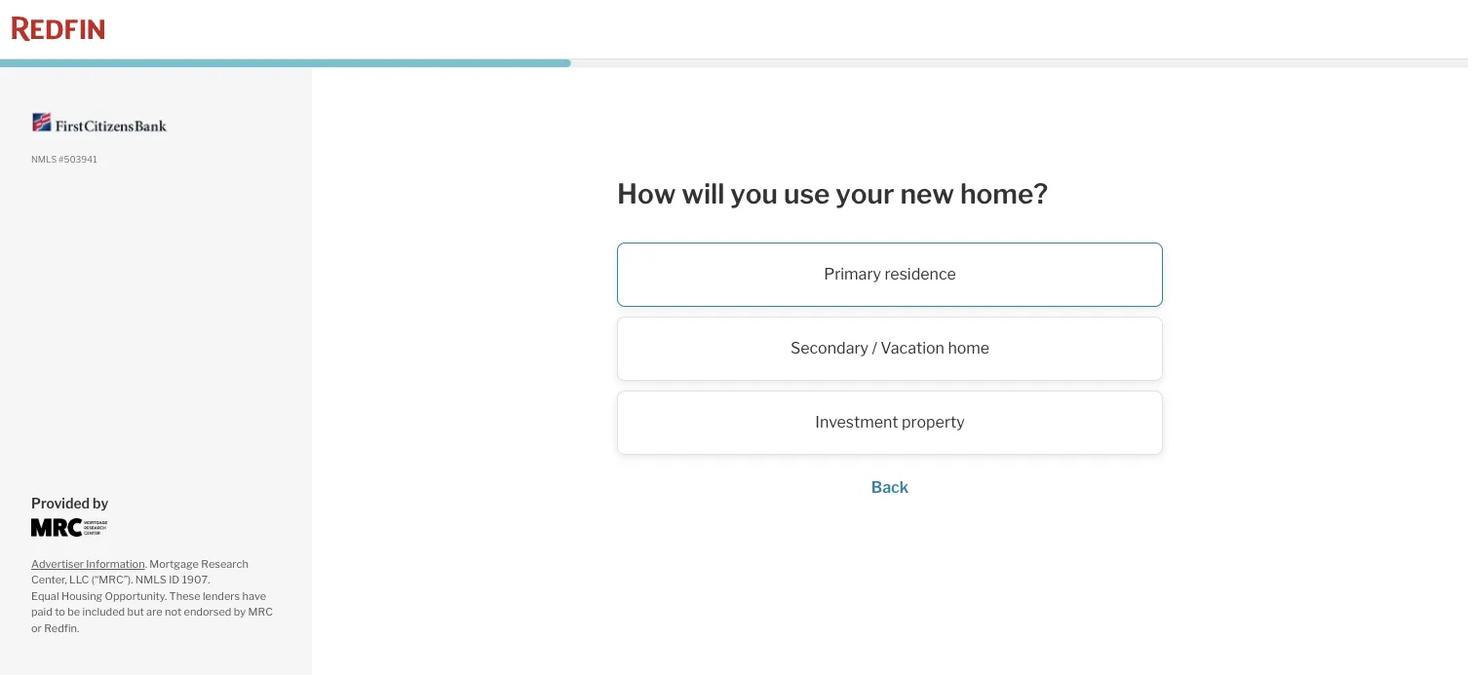 Task type: describe. For each thing, give the bounding box(es) containing it.
investment property
[[815, 413, 965, 432]]

home
[[948, 339, 990, 358]]

center,
[[31, 573, 67, 587]]

1907.
[[182, 573, 210, 587]]

advertiser
[[31, 557, 84, 571]]

endorsed
[[184, 605, 231, 619]]

provided
[[31, 495, 90, 511]]

how will you use your new home?
[[617, 177, 1048, 211]]

information
[[86, 557, 145, 571]]

you
[[730, 177, 778, 211]]

investment
[[815, 413, 898, 432]]

vacation
[[881, 339, 945, 358]]

are
[[146, 605, 162, 619]]

these
[[169, 589, 200, 603]]

to
[[55, 605, 65, 619]]

have
[[242, 589, 266, 603]]

not
[[165, 605, 181, 619]]

provided by
[[31, 495, 108, 511]]

#503941
[[59, 154, 97, 165]]

equal housing opportunity.
[[31, 589, 167, 603]]

how will you use your new home? option group
[[617, 243, 1163, 455]]

included
[[82, 605, 125, 619]]

residence
[[885, 265, 956, 284]]

0 vertical spatial by
[[93, 495, 108, 511]]

.
[[145, 557, 147, 571]]

. mortgage research center, llc ("mrc"). nmls id 1907. equal housing opportunity. these lenders have paid to be included but are not endorsed by mrc or redfin.
[[31, 557, 273, 635]]

research
[[201, 557, 248, 571]]

your
[[836, 177, 894, 211]]

or redfin.
[[31, 621, 79, 635]]

property
[[902, 413, 965, 432]]



Task type: vqa. For each thing, say whether or not it's contained in the screenshot.
$1,849 /mo 3
no



Task type: locate. For each thing, give the bounding box(es) containing it.
primary
[[824, 265, 881, 284]]

nmls
[[31, 154, 57, 165], [135, 573, 167, 587]]

mortgage research center image
[[31, 518, 107, 537]]

advertiser information
[[31, 557, 145, 571]]

but
[[127, 605, 144, 619]]

secondary / vacation home
[[790, 339, 990, 358]]

use
[[784, 177, 830, 211]]

mortgage
[[149, 557, 199, 571]]

0 vertical spatial nmls
[[31, 154, 57, 165]]

nmls down .
[[135, 573, 167, 587]]

nmls inside . mortgage research center, llc ("mrc"). nmls id 1907. equal housing opportunity. these lenders have paid to be included but are not endorsed by mrc or redfin.
[[135, 573, 167, 587]]

primary residence
[[824, 265, 956, 284]]

llc
[[69, 573, 89, 587]]

/
[[872, 339, 877, 358]]

0 horizontal spatial by
[[93, 495, 108, 511]]

back
[[871, 479, 909, 497]]

1 horizontal spatial by
[[234, 605, 246, 619]]

id
[[169, 573, 180, 587]]

1 vertical spatial by
[[234, 605, 246, 619]]

("mrc").
[[91, 573, 133, 587]]

0 horizontal spatial nmls
[[31, 154, 57, 165]]

by left mrc
[[234, 605, 246, 619]]

by up mortgage research center image
[[93, 495, 108, 511]]

how
[[617, 177, 676, 211]]

be
[[67, 605, 80, 619]]

by inside . mortgage research center, llc ("mrc"). nmls id 1907. equal housing opportunity. these lenders have paid to be included but are not endorsed by mrc or redfin.
[[234, 605, 246, 619]]

paid
[[31, 605, 52, 619]]

advertiser information button
[[31, 557, 145, 571]]

lenders
[[203, 589, 240, 603]]

will
[[682, 177, 725, 211]]

nmls left #503941
[[31, 154, 57, 165]]

by
[[93, 495, 108, 511], [234, 605, 246, 619]]

back button
[[617, 479, 1163, 497]]

new home?
[[900, 177, 1048, 211]]

nmls #503941
[[31, 154, 97, 165]]

secondary
[[790, 339, 869, 358]]

mrc
[[248, 605, 273, 619]]

1 vertical spatial nmls
[[135, 573, 167, 587]]

1 horizontal spatial nmls
[[135, 573, 167, 587]]



